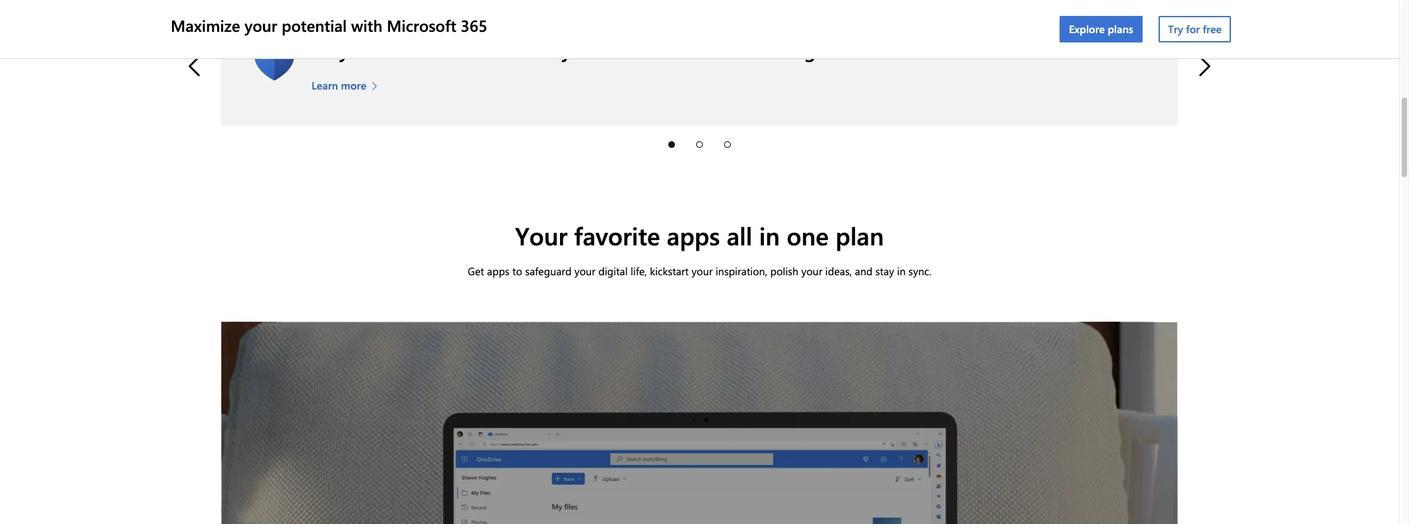 Task type: describe. For each thing, give the bounding box(es) containing it.
365
[[461, 14, 487, 36]]

defender.
[[958, 37, 1044, 62]]

with for microsoft
[[351, 14, 382, 36]]

0 horizontal spatial apps
[[487, 265, 509, 279]]

plan
[[835, 219, 884, 252]]

learn
[[312, 78, 338, 92]]

safer
[[354, 37, 397, 62]]

identity
[[504, 37, 571, 62]]

your left digital
[[574, 265, 596, 279]]

1 vertical spatial microsoft
[[869, 37, 953, 62]]

try
[[1168, 22, 1183, 36]]

0 horizontal spatial and
[[624, 37, 657, 62]]

free
[[1203, 22, 1222, 36]]

monitoring
[[717, 37, 816, 62]]

kickstart
[[650, 265, 689, 279]]

ideas,
[[825, 265, 852, 279]]

polish
[[770, 265, 798, 279]]

get apps to safeguard your digital life, kickstart your inspiration, polish your ideas, and stay in sync.
[[468, 265, 931, 279]]

one
[[787, 219, 829, 252]]

stay safer online with identity theft and credit monitoring from microsoft defender.
[[312, 37, 1044, 62]]

potential
[[282, 14, 347, 36]]

microsoft inside explore plans element
[[387, 14, 456, 36]]

explore plans
[[1069, 22, 1133, 36]]

sync.
[[909, 265, 931, 279]]

explore plans element
[[168, 0, 1239, 58]]

stay
[[875, 265, 894, 279]]

theft
[[577, 37, 619, 62]]



Task type: locate. For each thing, give the bounding box(es) containing it.
credit
[[662, 37, 712, 62]]

in
[[759, 219, 780, 252], [897, 265, 906, 279]]

learn more
[[312, 78, 366, 92]]

0 vertical spatial microsoft
[[387, 14, 456, 36]]

your favorite apps all in one plan
[[515, 219, 884, 252]]

try for free
[[1168, 22, 1222, 36]]

explore plans link
[[1060, 16, 1143, 43]]

with up safer
[[351, 14, 382, 36]]

1 vertical spatial apps
[[487, 265, 509, 279]]

1 vertical spatial in
[[897, 265, 906, 279]]

1 vertical spatial and
[[855, 265, 873, 279]]

and right theft
[[624, 37, 657, 62]]

your
[[515, 219, 567, 252]]

apps left to
[[487, 265, 509, 279]]

with down the 365
[[461, 37, 499, 62]]

microsoft
[[387, 14, 456, 36], [869, 37, 953, 62]]

0 vertical spatial with
[[351, 14, 382, 36]]

maximize your potential with microsoft 365
[[171, 14, 487, 36]]

get
[[468, 265, 484, 279]]

learn more link
[[312, 78, 384, 94]]

1 vertical spatial with
[[461, 37, 499, 62]]

in right stay
[[897, 265, 906, 279]]

your
[[244, 14, 277, 36], [574, 265, 596, 279], [692, 265, 713, 279], [801, 265, 822, 279]]

1 horizontal spatial apps
[[667, 219, 720, 252]]

favorite
[[574, 219, 660, 252]]

0 vertical spatial in
[[759, 219, 780, 252]]

plans
[[1108, 22, 1133, 36]]

0 vertical spatial apps
[[667, 219, 720, 252]]

life,
[[631, 265, 647, 279]]

online
[[402, 37, 456, 62]]

digital
[[598, 265, 628, 279]]

apps
[[667, 219, 720, 252], [487, 265, 509, 279]]

apps up get apps to safeguard your digital life, kickstart your inspiration, polish your ideas, and stay in sync.
[[667, 219, 720, 252]]

1 horizontal spatial with
[[461, 37, 499, 62]]

0 vertical spatial and
[[624, 37, 657, 62]]

from
[[821, 37, 863, 62]]

your right kickstart
[[692, 265, 713, 279]]

your left potential
[[244, 14, 277, 36]]

with
[[351, 14, 382, 36], [461, 37, 499, 62]]

0 horizontal spatial microsoft
[[387, 14, 456, 36]]

1 horizontal spatial in
[[897, 265, 906, 279]]

try for free link
[[1159, 16, 1231, 43]]

1 horizontal spatial microsoft
[[869, 37, 953, 62]]

explore
[[1069, 22, 1105, 36]]

0 horizontal spatial in
[[759, 219, 780, 252]]

1 horizontal spatial and
[[855, 265, 873, 279]]

and left stay
[[855, 265, 873, 279]]

safeguard
[[525, 265, 572, 279]]

and
[[624, 37, 657, 62], [855, 265, 873, 279]]

your left ideas,
[[801, 265, 822, 279]]

with inside explore plans element
[[351, 14, 382, 36]]

maximize
[[171, 14, 240, 36]]

to
[[512, 265, 522, 279]]

with for identity
[[461, 37, 499, 62]]

more
[[341, 78, 366, 92]]

in right 'all'
[[759, 219, 780, 252]]

your inside explore plans element
[[244, 14, 277, 36]]

stay
[[312, 37, 349, 62]]

0 horizontal spatial with
[[351, 14, 382, 36]]

for
[[1186, 22, 1200, 36]]

inspiration,
[[716, 265, 767, 279]]

all
[[727, 219, 752, 252]]



Task type: vqa. For each thing, say whether or not it's contained in the screenshot.
with inside Explore plans ELEMENT
yes



